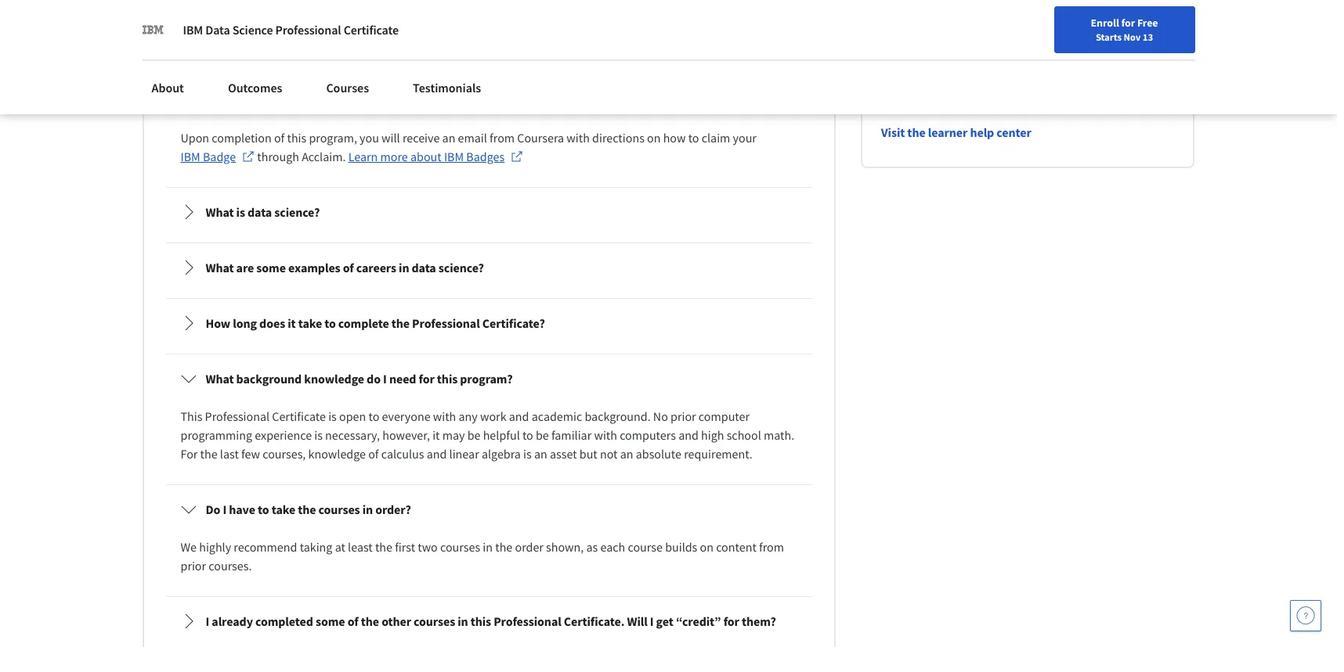 Task type: vqa. For each thing, say whether or not it's contained in the screenshot.
science? in the Dropdown Button
yes



Task type: describe. For each thing, give the bounding box(es) containing it.
free
[[1137, 16, 1158, 30]]

badges
[[466, 149, 505, 164]]

ibm inside learn more about ibm badges "link"
[[444, 149, 464, 164]]

outcomes link
[[218, 70, 292, 105]]

algebra
[[482, 446, 521, 462]]

the up taking at the bottom left
[[298, 502, 316, 518]]

the right visit
[[907, 124, 926, 140]]

the inside this professional certificate is open to everyone with any work and academic background. no prior computer programming experience is necessary, however, it may be helpful to be familiar with computers and high school math. for the last few courses, knowledge of calculus and linear algebra is an asset but not an absolute requirement.
[[200, 446, 217, 462]]

for inside i already completed some of the other courses in this professional certificate. will i get "credit" for them? dropdown button
[[723, 614, 739, 630]]

are
[[236, 260, 254, 276]]

0 horizontal spatial this
[[287, 130, 306, 146]]

for inside enroll for free starts nov 13
[[1121, 16, 1135, 30]]

is right algebra
[[523, 446, 532, 462]]

this professional certificate is open to everyone with any work and academic background. no prior computer programming experience is necessary, however, it may be helpful to be familiar with computers and high school math. for the last few courses, knowledge of calculus and linear algebra is an asset but not an absolute requirement.
[[181, 409, 797, 462]]

you
[[360, 130, 379, 146]]

calculus
[[381, 446, 424, 462]]

earn
[[261, 92, 285, 108]]

certificate inside this professional certificate is open to everyone with any work and academic background. no prior computer programming experience is necessary, however, it may be helpful to be familiar with computers and high school math. for the last few courses, knowledge of calculus and linear algebra is an asset but not an absolute requirement.
[[272, 409, 326, 424]]

not
[[600, 446, 618, 462]]

1 vertical spatial with
[[433, 409, 456, 424]]

receive
[[403, 130, 440, 146]]

enroll
[[1091, 16, 1119, 30]]

is inside dropdown button
[[236, 204, 245, 220]]

of left other
[[347, 614, 359, 630]]

as
[[586, 540, 598, 555]]

recommend
[[234, 540, 297, 555]]

more questions
[[881, 96, 983, 115]]

in inside what are some examples of careers in data science? dropdown button
[[399, 260, 409, 276]]

courses inside we highly recommend taking at least the first two courses in the order shown, as each course builds on content from prior courses.
[[440, 540, 480, 555]]

help
[[970, 124, 994, 140]]

how for how long does it take to complete the professional certificate?
[[206, 316, 230, 331]]

it inside this professional certificate is open to everyone with any work and academic background. no prior computer programming experience is necessary, however, it may be helpful to be familiar with computers and high school math. for the last few courses, knowledge of calculus and linear algebra is an asset but not an absolute requirement.
[[432, 428, 440, 443]]

what background knowledge do i need for this program? button
[[168, 357, 810, 401]]

certificate?
[[482, 316, 545, 331]]

ibm image
[[142, 19, 164, 41]]

completed
[[255, 614, 313, 630]]

will
[[627, 614, 648, 630]]

opens in a new tab image for learn more about ibm badges
[[511, 150, 523, 163]]

13
[[1143, 31, 1153, 43]]

courses,
[[263, 446, 306, 462]]

this
[[181, 409, 202, 424]]

careers
[[356, 260, 396, 276]]

school
[[727, 428, 761, 443]]

program?
[[460, 371, 513, 387]]

what for what is data science?
[[206, 204, 234, 220]]

background.
[[585, 409, 651, 424]]

how
[[663, 130, 686, 146]]

do i have to take the courses in order? button
[[168, 488, 810, 532]]

work
[[480, 409, 506, 424]]

how can i earn my ibm badge? button
[[168, 78, 810, 122]]

0 vertical spatial from
[[490, 130, 515, 146]]

familiar
[[551, 428, 592, 443]]

have
[[229, 502, 255, 518]]

does
[[259, 316, 285, 331]]

nov
[[1124, 31, 1141, 43]]

requirement.
[[684, 446, 753, 462]]

linear
[[449, 446, 479, 462]]

1 horizontal spatial an
[[534, 446, 547, 462]]

1 be from the left
[[467, 428, 481, 443]]

the left order
[[495, 540, 512, 555]]

how long does it take to complete the professional certificate? button
[[168, 302, 810, 345]]

show notifications image
[[1126, 20, 1144, 38]]

courses link
[[317, 70, 378, 105]]

no
[[653, 409, 668, 424]]

already
[[212, 614, 253, 630]]

in inside we highly recommend taking at least the first two courses in the order shown, as each course builds on content from prior courses.
[[483, 540, 493, 555]]

order?
[[375, 502, 411, 518]]

claim
[[702, 130, 730, 146]]

absolute
[[636, 446, 681, 462]]

them?
[[742, 614, 776, 630]]

visit
[[881, 124, 905, 140]]

helpful
[[483, 428, 520, 443]]

for
[[181, 446, 198, 462]]

about
[[152, 80, 184, 96]]

any
[[459, 409, 478, 424]]

professional inside dropdown button
[[494, 614, 561, 630]]

this inside dropdown button
[[471, 614, 491, 630]]

science
[[232, 22, 273, 38]]

2 be from the left
[[536, 428, 549, 443]]

do
[[206, 502, 220, 518]]

for inside 'what background knowledge do i need for this program?' dropdown button
[[419, 371, 435, 387]]

testimonials link
[[403, 70, 491, 105]]

completion
[[212, 130, 272, 146]]

ibm badge
[[181, 149, 236, 164]]

need
[[389, 371, 416, 387]]

knowledge inside dropdown button
[[304, 371, 364, 387]]

2 horizontal spatial and
[[678, 428, 699, 443]]

last
[[220, 446, 239, 462]]

experience
[[255, 428, 312, 443]]

starts
[[1096, 31, 1122, 43]]

what is data science? button
[[168, 190, 810, 234]]

directions
[[592, 130, 645, 146]]

ibm inside 'ibm badge' link
[[181, 149, 200, 164]]

i already completed some of the other courses in this professional certificate. will i get "credit" for them? button
[[168, 600, 810, 644]]

open
[[339, 409, 366, 424]]

badge
[[203, 149, 236, 164]]

asset
[[550, 446, 577, 462]]

data
[[205, 22, 230, 38]]

how for how can i earn my ibm badge?
[[206, 92, 230, 108]]

i right 'do'
[[223, 502, 226, 518]]

what background knowledge do i need for this program?
[[206, 371, 513, 387]]

through
[[257, 149, 299, 164]]

programming
[[181, 428, 252, 443]]

some inside what are some examples of careers in data science? dropdown button
[[256, 260, 286, 276]]

from inside we highly recommend taking at least the first two courses in the order shown, as each course builds on content from prior courses.
[[759, 540, 784, 555]]

courses
[[326, 80, 369, 96]]

can
[[233, 92, 252, 108]]

will
[[382, 130, 400, 146]]

ibm inside how can i earn my ibm badge? dropdown button
[[307, 92, 328, 108]]

courses inside dropdown button
[[318, 502, 360, 518]]

course
[[628, 540, 663, 555]]

courses.
[[209, 558, 252, 574]]

help center image
[[1296, 607, 1315, 626]]

visit the learner help center link
[[881, 124, 1031, 140]]

to right open
[[368, 409, 379, 424]]



Task type: locate. For each thing, give the bounding box(es) containing it.
through acclaim.
[[255, 149, 348, 164]]

data inside dropdown button
[[412, 260, 436, 276]]

1 vertical spatial some
[[316, 614, 345, 630]]

what inside dropdown button
[[206, 260, 234, 276]]

do i have to take the courses in order?
[[206, 502, 411, 518]]

list
[[163, 73, 815, 648]]

with right the coursera
[[567, 130, 590, 146]]

0 vertical spatial what
[[206, 204, 234, 220]]

the right complete
[[391, 316, 410, 331]]

in right other
[[458, 614, 468, 630]]

1 horizontal spatial for
[[723, 614, 739, 630]]

1 vertical spatial from
[[759, 540, 784, 555]]

opens in a new tab image inside 'ibm badge' link
[[242, 150, 255, 163]]

from up badges
[[490, 130, 515, 146]]

prior inside this professional certificate is open to everyone with any work and academic background. no prior computer programming experience is necessary, however, it may be helpful to be familiar with computers and high school math. for the last few courses, knowledge of calculus and linear algebra is an asset but not an absolute requirement.
[[671, 409, 696, 424]]

1 vertical spatial certificate
[[272, 409, 326, 424]]

the inside dropdown button
[[361, 614, 379, 630]]

science? inside dropdown button
[[274, 204, 320, 220]]

1 horizontal spatial prior
[[671, 409, 696, 424]]

few
[[241, 446, 260, 462]]

i left get at the bottom
[[650, 614, 654, 630]]

0 vertical spatial data
[[248, 204, 272, 220]]

courses
[[318, 502, 360, 518], [440, 540, 480, 555], [414, 614, 455, 630]]

i right do in the left bottom of the page
[[383, 371, 387, 387]]

what for what are some examples of careers in data science?
[[206, 260, 234, 276]]

0 horizontal spatial prior
[[181, 558, 206, 574]]

1 how from the top
[[206, 92, 230, 108]]

0 vertical spatial and
[[509, 409, 529, 424]]

upon
[[181, 130, 209, 146]]

1 vertical spatial prior
[[181, 558, 206, 574]]

your
[[733, 130, 757, 146]]

email
[[458, 130, 487, 146]]

of down 'necessary,'
[[368, 446, 379, 462]]

center
[[997, 124, 1031, 140]]

each
[[600, 540, 625, 555]]

1 horizontal spatial opens in a new tab image
[[511, 150, 523, 163]]

data inside dropdown button
[[248, 204, 272, 220]]

the
[[907, 124, 926, 140], [391, 316, 410, 331], [200, 446, 217, 462], [298, 502, 316, 518], [375, 540, 392, 555], [495, 540, 512, 555], [361, 614, 379, 630]]

in down do i have to take the courses in order? dropdown button
[[483, 540, 493, 555]]

do
[[367, 371, 381, 387]]

0 horizontal spatial an
[[442, 130, 455, 146]]

some right completed
[[316, 614, 345, 630]]

science? up how long does it take to complete the professional certificate? dropdown button
[[438, 260, 484, 276]]

examples
[[288, 260, 340, 276]]

from right content
[[759, 540, 784, 555]]

opens in a new tab image inside learn more about ibm badges "link"
[[511, 150, 523, 163]]

we
[[181, 540, 197, 555]]

questions
[[918, 96, 983, 115]]

highly
[[199, 540, 231, 555]]

take right does
[[298, 316, 322, 331]]

opens in a new tab image down the coursera
[[511, 150, 523, 163]]

it left may
[[432, 428, 440, 443]]

may
[[442, 428, 465, 443]]

be down academic
[[536, 428, 549, 443]]

with
[[567, 130, 590, 146], [433, 409, 456, 424], [594, 428, 617, 443]]

2 vertical spatial with
[[594, 428, 617, 443]]

two
[[418, 540, 438, 555]]

certificate
[[344, 22, 399, 38], [272, 409, 326, 424]]

certificate.
[[564, 614, 625, 630]]

1 opens in a new tab image from the left
[[242, 150, 255, 163]]

order
[[515, 540, 544, 555]]

in inside do i have to take the courses in order? dropdown button
[[362, 502, 373, 518]]

high
[[701, 428, 724, 443]]

1 vertical spatial what
[[206, 260, 234, 276]]

certificate up experience at bottom left
[[272, 409, 326, 424]]

an right the not
[[620, 446, 633, 462]]

for left them?
[[723, 614, 739, 630]]

academic
[[532, 409, 582, 424]]

to right how
[[688, 130, 699, 146]]

professional left certificate.
[[494, 614, 561, 630]]

science? inside dropdown button
[[438, 260, 484, 276]]

i left already
[[206, 614, 209, 630]]

knowledge down 'necessary,'
[[308, 446, 366, 462]]

taking
[[300, 540, 332, 555]]

0 horizontal spatial on
[[647, 130, 661, 146]]

1 vertical spatial data
[[412, 260, 436, 276]]

to right helpful
[[522, 428, 533, 443]]

ibm data science professional certificate
[[183, 22, 399, 38]]

courses right other
[[414, 614, 455, 630]]

professional up programming
[[205, 409, 270, 424]]

computer
[[699, 409, 750, 424]]

"credit"
[[676, 614, 721, 630]]

complete
[[338, 316, 389, 331]]

learn more about ibm badges
[[348, 149, 505, 164]]

it
[[288, 316, 296, 331], [432, 428, 440, 443]]

background
[[236, 371, 302, 387]]

2 opens in a new tab image from the left
[[511, 150, 523, 163]]

3 what from the top
[[206, 371, 234, 387]]

this up the through acclaim.
[[287, 130, 306, 146]]

my
[[288, 92, 305, 108]]

be
[[467, 428, 481, 443], [536, 428, 549, 443]]

1 vertical spatial and
[[678, 428, 699, 443]]

opens in a new tab image
[[242, 150, 255, 163], [511, 150, 523, 163]]

in right the careers
[[399, 260, 409, 276]]

science? down the through acclaim.
[[274, 204, 320, 220]]

content
[[716, 540, 756, 555]]

professional left certificate?
[[412, 316, 480, 331]]

1 vertical spatial it
[[432, 428, 440, 443]]

what left "background"
[[206, 371, 234, 387]]

with up may
[[433, 409, 456, 424]]

this left program?
[[437, 371, 458, 387]]

an left asset
[[534, 446, 547, 462]]

1 horizontal spatial be
[[536, 428, 549, 443]]

take right have at the left bottom of page
[[272, 502, 295, 518]]

0 vertical spatial certificate
[[344, 22, 399, 38]]

it right does
[[288, 316, 296, 331]]

0 vertical spatial science?
[[274, 204, 320, 220]]

with up the not
[[594, 428, 617, 443]]

courses right two
[[440, 540, 480, 555]]

1 horizontal spatial data
[[412, 260, 436, 276]]

2 vertical spatial for
[[723, 614, 739, 630]]

an up learn more about ibm badges "link" at left
[[442, 130, 455, 146]]

other
[[382, 614, 411, 630]]

what for what background knowledge do i need for this program?
[[206, 371, 234, 387]]

professional inside this professional certificate is open to everyone with any work and academic background. no prior computer programming experience is necessary, however, it may be helpful to be familiar with computers and high school math. for the last few courses, knowledge of calculus and linear algebra is an asset but not an absolute requirement.
[[205, 409, 270, 424]]

and left high
[[678, 428, 699, 443]]

1 vertical spatial for
[[419, 371, 435, 387]]

professional right 'science'
[[275, 22, 341, 38]]

of inside this professional certificate is open to everyone with any work and academic background. no prior computer programming experience is necessary, however, it may be helpful to be familiar with computers and high school math. for the last few courses, knowledge of calculus and linear algebra is an asset but not an absolute requirement.
[[368, 446, 379, 462]]

about link
[[142, 70, 193, 105]]

in inside i already completed some of the other courses in this professional certificate. will i get "credit" for them? dropdown button
[[458, 614, 468, 630]]

1 horizontal spatial science?
[[438, 260, 484, 276]]

the left first
[[375, 540, 392, 555]]

is up the are
[[236, 204, 245, 220]]

2 horizontal spatial this
[[471, 614, 491, 630]]

0 horizontal spatial for
[[419, 371, 435, 387]]

what are some examples of careers in data science? button
[[168, 246, 810, 290]]

for up nov
[[1121, 16, 1135, 30]]

1 horizontal spatial some
[[316, 614, 345, 630]]

what left the are
[[206, 260, 234, 276]]

prior inside we highly recommend taking at least the first two courses in the order shown, as each course builds on content from prior courses.
[[181, 558, 206, 574]]

and right work
[[509, 409, 529, 424]]

data right the careers
[[412, 260, 436, 276]]

0 vertical spatial courses
[[318, 502, 360, 518]]

certificate up the courses link
[[344, 22, 399, 38]]

enroll for free starts nov 13
[[1091, 16, 1158, 43]]

1 vertical spatial knowledge
[[308, 446, 366, 462]]

1 vertical spatial this
[[437, 371, 458, 387]]

0 vertical spatial how
[[206, 92, 230, 108]]

visit the learner help center
[[881, 124, 1031, 140]]

0 vertical spatial with
[[567, 130, 590, 146]]

0 horizontal spatial certificate
[[272, 409, 326, 424]]

least
[[348, 540, 373, 555]]

0 vertical spatial take
[[298, 316, 322, 331]]

0 vertical spatial for
[[1121, 16, 1135, 30]]

how long does it take to complete the professional certificate?
[[206, 316, 545, 331]]

outcomes
[[228, 80, 282, 96]]

1 vertical spatial courses
[[440, 540, 480, 555]]

knowledge left do in the left bottom of the page
[[304, 371, 364, 387]]

ibm down upon
[[181, 149, 200, 164]]

0 horizontal spatial take
[[272, 502, 295, 518]]

ibm down upon completion of this program, you will receive an email from coursera with directions on how to claim your
[[444, 149, 464, 164]]

on left how
[[647, 130, 661, 146]]

take for it
[[298, 316, 322, 331]]

1 vertical spatial take
[[272, 502, 295, 518]]

1 horizontal spatial this
[[437, 371, 458, 387]]

the right for
[[200, 446, 217, 462]]

how left can
[[206, 92, 230, 108]]

it inside how long does it take to complete the professional certificate? dropdown button
[[288, 316, 296, 331]]

i right can
[[255, 92, 258, 108]]

about
[[410, 149, 442, 164]]

1 vertical spatial on
[[700, 540, 714, 555]]

0 horizontal spatial some
[[256, 260, 286, 276]]

0 horizontal spatial with
[[433, 409, 456, 424]]

an
[[442, 130, 455, 146], [534, 446, 547, 462], [620, 446, 633, 462]]

ibm left data
[[183, 22, 203, 38]]

how left long
[[206, 316, 230, 331]]

learner
[[928, 124, 968, 140]]

1 horizontal spatial it
[[432, 428, 440, 443]]

2 horizontal spatial with
[[594, 428, 617, 443]]

to
[[688, 130, 699, 146], [324, 316, 336, 331], [368, 409, 379, 424], [522, 428, 533, 443], [258, 502, 269, 518]]

at
[[335, 540, 345, 555]]

this down we highly recommend taking at least the first two courses in the order shown, as each course builds on content from prior courses. on the bottom of page
[[471, 614, 491, 630]]

what down badge
[[206, 204, 234, 220]]

prior right no
[[671, 409, 696, 424]]

2 vertical spatial what
[[206, 371, 234, 387]]

0 vertical spatial this
[[287, 130, 306, 146]]

for right need
[[419, 371, 435, 387]]

take
[[298, 316, 322, 331], [272, 502, 295, 518]]

to right have at the left bottom of page
[[258, 502, 269, 518]]

0 horizontal spatial science?
[[274, 204, 320, 220]]

0 vertical spatial it
[[288, 316, 296, 331]]

the left other
[[361, 614, 379, 630]]

on inside we highly recommend taking at least the first two courses in the order shown, as each course builds on content from prior courses.
[[700, 540, 714, 555]]

coursera
[[517, 130, 564, 146]]

prior down we
[[181, 558, 206, 574]]

data up the are
[[248, 204, 272, 220]]

get
[[656, 614, 673, 630]]

prior
[[671, 409, 696, 424], [181, 558, 206, 574]]

upon completion of this program, you will receive an email from coursera with directions on how to claim your
[[181, 130, 759, 146]]

math.
[[764, 428, 794, 443]]

courses inside i already completed some of the other courses in this professional certificate. will i get "credit" for them? dropdown button
[[414, 614, 455, 630]]

computers
[[620, 428, 676, 443]]

this inside dropdown button
[[437, 371, 458, 387]]

knowledge inside this professional certificate is open to everyone with any work and academic background. no prior computer programming experience is necessary, however, it may be helpful to be familiar with computers and high school math. for the last few courses, knowledge of calculus and linear algebra is an asset but not an absolute requirement.
[[308, 446, 366, 462]]

list containing how can i earn my ibm badge?
[[163, 73, 815, 648]]

0 horizontal spatial be
[[467, 428, 481, 443]]

0 vertical spatial some
[[256, 260, 286, 276]]

program,
[[309, 130, 357, 146]]

2 vertical spatial this
[[471, 614, 491, 630]]

2 vertical spatial and
[[427, 446, 447, 462]]

1 horizontal spatial on
[[700, 540, 714, 555]]

to left complete
[[324, 316, 336, 331]]

of left the careers
[[343, 260, 354, 276]]

more
[[380, 149, 408, 164]]

and down may
[[427, 446, 447, 462]]

1 horizontal spatial take
[[298, 316, 322, 331]]

necessary,
[[325, 428, 380, 443]]

shown,
[[546, 540, 584, 555]]

take inside how long does it take to complete the professional certificate? dropdown button
[[298, 316, 322, 331]]

ibm right my
[[307, 92, 328, 108]]

0 vertical spatial prior
[[671, 409, 696, 424]]

0 horizontal spatial data
[[248, 204, 272, 220]]

this
[[287, 130, 306, 146], [437, 371, 458, 387], [471, 614, 491, 630]]

in left the order? at the bottom of page
[[362, 502, 373, 518]]

take for to
[[272, 502, 295, 518]]

but
[[579, 446, 597, 462]]

on right builds
[[700, 540, 714, 555]]

1 what from the top
[[206, 204, 234, 220]]

0 horizontal spatial and
[[427, 446, 447, 462]]

opens in a new tab image for ibm badge
[[242, 150, 255, 163]]

on
[[647, 130, 661, 146], [700, 540, 714, 555]]

and
[[509, 409, 529, 424], [678, 428, 699, 443], [427, 446, 447, 462]]

1 horizontal spatial and
[[509, 409, 529, 424]]

acclaim.
[[302, 149, 346, 164]]

how can i earn my ibm badge?
[[206, 92, 370, 108]]

is left 'necessary,'
[[314, 428, 323, 443]]

1 horizontal spatial certificate
[[344, 22, 399, 38]]

ibm badge link
[[181, 147, 255, 166]]

1 horizontal spatial from
[[759, 540, 784, 555]]

opens in a new tab image down completion
[[242, 150, 255, 163]]

0 vertical spatial on
[[647, 130, 661, 146]]

knowledge
[[304, 371, 364, 387], [308, 446, 366, 462]]

2 how from the top
[[206, 316, 230, 331]]

professional inside dropdown button
[[412, 316, 480, 331]]

be down any
[[467, 428, 481, 443]]

some right the are
[[256, 260, 286, 276]]

2 vertical spatial courses
[[414, 614, 455, 630]]

2 horizontal spatial an
[[620, 446, 633, 462]]

i
[[255, 92, 258, 108], [383, 371, 387, 387], [223, 502, 226, 518], [206, 614, 209, 630], [650, 614, 654, 630]]

0 horizontal spatial it
[[288, 316, 296, 331]]

2 horizontal spatial for
[[1121, 16, 1135, 30]]

of up through
[[274, 130, 285, 146]]

0 vertical spatial knowledge
[[304, 371, 364, 387]]

None search field
[[223, 10, 599, 41]]

0 horizontal spatial from
[[490, 130, 515, 146]]

some inside i already completed some of the other courses in this professional certificate. will i get "credit" for them? dropdown button
[[316, 614, 345, 630]]

what is data science?
[[206, 204, 320, 220]]

0 horizontal spatial opens in a new tab image
[[242, 150, 255, 163]]

courses up "at"
[[318, 502, 360, 518]]

2 what from the top
[[206, 260, 234, 276]]

is left open
[[328, 409, 337, 424]]

1 horizontal spatial with
[[567, 130, 590, 146]]

1 vertical spatial science?
[[438, 260, 484, 276]]

take inside do i have to take the courses in order? dropdown button
[[272, 502, 295, 518]]

1 vertical spatial how
[[206, 316, 230, 331]]



